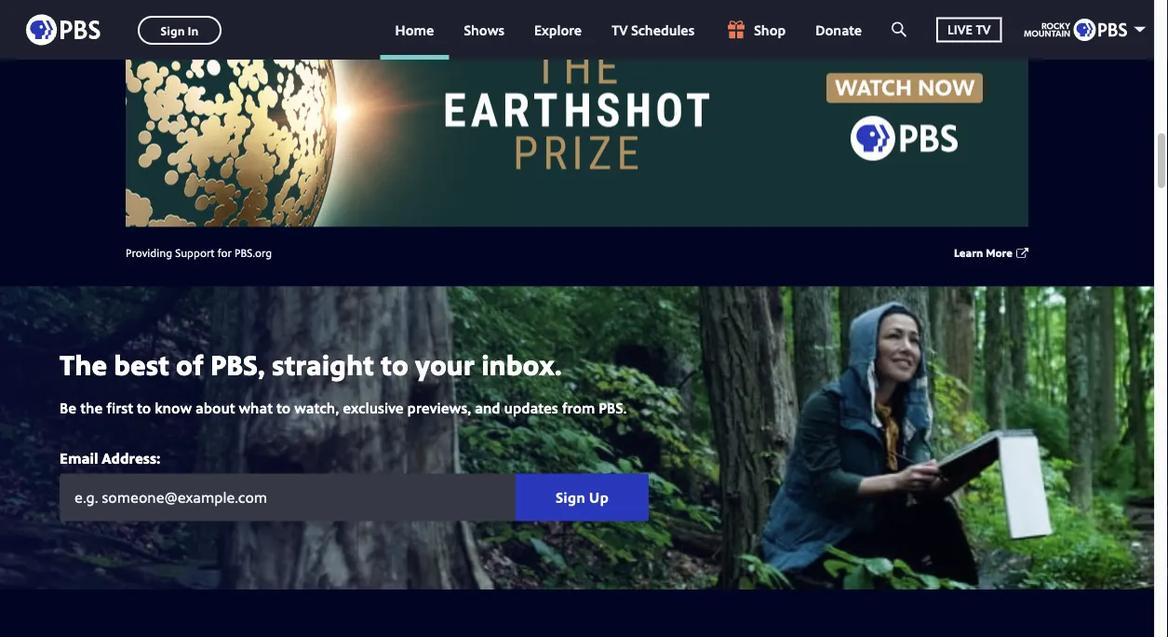 Task type: describe. For each thing, give the bounding box(es) containing it.
donate link
[[801, 0, 878, 60]]

updates
[[504, 398, 559, 418]]

know
[[155, 398, 192, 418]]

email
[[60, 447, 98, 467]]

explore
[[535, 20, 582, 39]]

tv schedules link
[[597, 0, 710, 60]]

straight
[[272, 346, 374, 384]]

pbs image
[[26, 9, 101, 51]]

address:
[[102, 447, 161, 467]]

shop link
[[710, 0, 801, 60]]

sign
[[556, 487, 586, 507]]

the best of pbs, straight to your inbox.
[[60, 346, 562, 384]]

rmpbs image
[[1025, 19, 1128, 41]]

advertisement region
[[126, 0, 1029, 227]]

sign up button
[[516, 474, 649, 521]]

sign up
[[556, 487, 609, 507]]

be the first to know about what to watch, exclusive previews, and updates from pbs.
[[60, 398, 627, 418]]

email address:
[[60, 447, 161, 467]]

Email Address: email field
[[60, 474, 516, 521]]

shows link
[[449, 0, 520, 60]]

schedules
[[632, 20, 695, 39]]

explore link
[[520, 0, 597, 60]]

home
[[395, 20, 434, 39]]

tv schedules
[[612, 20, 695, 39]]

search image
[[892, 20, 907, 38]]

be
[[60, 398, 77, 418]]

what
[[239, 398, 273, 418]]

live tv link
[[922, 0, 1018, 60]]



Task type: vqa. For each thing, say whether or not it's contained in the screenshot.
"Game"
no



Task type: locate. For each thing, give the bounding box(es) containing it.
and
[[475, 398, 501, 418]]

shows
[[464, 20, 505, 39]]

support
[[175, 245, 215, 260]]

1 horizontal spatial to
[[277, 398, 291, 418]]

from
[[562, 398, 596, 418]]

the
[[80, 398, 103, 418]]

watch,
[[295, 398, 339, 418]]

exclusive
[[343, 398, 404, 418]]

pbs,
[[211, 346, 265, 384]]

home link
[[381, 0, 449, 60]]

for
[[218, 245, 232, 260]]

live tv
[[948, 21, 992, 38]]

to right what
[[277, 398, 291, 418]]

the
[[60, 346, 107, 384]]

previews,
[[408, 398, 472, 418]]

0 horizontal spatial tv
[[612, 20, 628, 39]]

learn more
[[955, 245, 1013, 260]]

providing
[[126, 245, 172, 260]]

1 horizontal spatial tv
[[977, 21, 992, 38]]

to right first
[[137, 398, 151, 418]]

about
[[196, 398, 235, 418]]

pbs.org
[[235, 245, 272, 260]]

your
[[416, 346, 475, 384]]

learn
[[955, 245, 984, 260]]

first
[[106, 398, 133, 418]]

tv left schedules
[[612, 20, 628, 39]]

best
[[114, 346, 169, 384]]

learn more link
[[955, 245, 1013, 260]]

tv
[[612, 20, 628, 39], [977, 21, 992, 38]]

pbs.
[[599, 398, 627, 418]]

up
[[589, 487, 609, 507]]

inbox.
[[482, 346, 562, 384]]

more
[[987, 245, 1013, 260]]

shop
[[755, 20, 786, 39]]

2 horizontal spatial to
[[381, 346, 409, 384]]

to
[[381, 346, 409, 384], [137, 398, 151, 418], [277, 398, 291, 418]]

providing support for pbs.org
[[126, 245, 272, 260]]

0 horizontal spatial to
[[137, 398, 151, 418]]

tv right live
[[977, 21, 992, 38]]

donate
[[816, 20, 863, 39]]

to up 'exclusive'
[[381, 346, 409, 384]]

live
[[948, 21, 973, 38]]

of
[[176, 346, 204, 384]]



